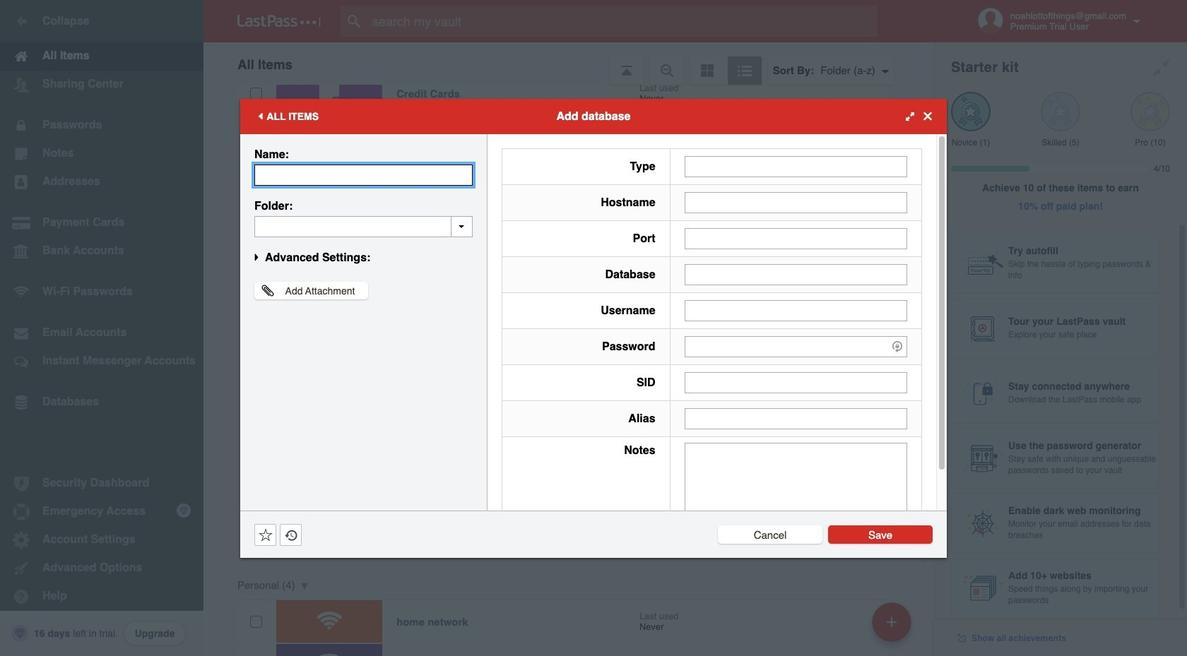 Task type: locate. For each thing, give the bounding box(es) containing it.
Search search field
[[341, 6, 905, 37]]

None password field
[[684, 336, 907, 357]]

None text field
[[254, 164, 473, 186], [254, 216, 473, 237], [684, 264, 907, 285], [684, 372, 907, 393], [684, 408, 907, 429], [684, 443, 907, 530], [254, 164, 473, 186], [254, 216, 473, 237], [684, 264, 907, 285], [684, 372, 907, 393], [684, 408, 907, 429], [684, 443, 907, 530]]

lastpass image
[[237, 15, 321, 28]]

new item image
[[887, 617, 897, 627]]

dialog
[[240, 99, 947, 558]]

new item navigation
[[867, 599, 920, 657]]

main navigation navigation
[[0, 0, 204, 657]]

None text field
[[684, 156, 907, 177], [684, 192, 907, 213], [684, 228, 907, 249], [684, 300, 907, 321], [684, 156, 907, 177], [684, 192, 907, 213], [684, 228, 907, 249], [684, 300, 907, 321]]



Task type: describe. For each thing, give the bounding box(es) containing it.
vault options navigation
[[204, 42, 934, 85]]

search my vault text field
[[341, 6, 905, 37]]



